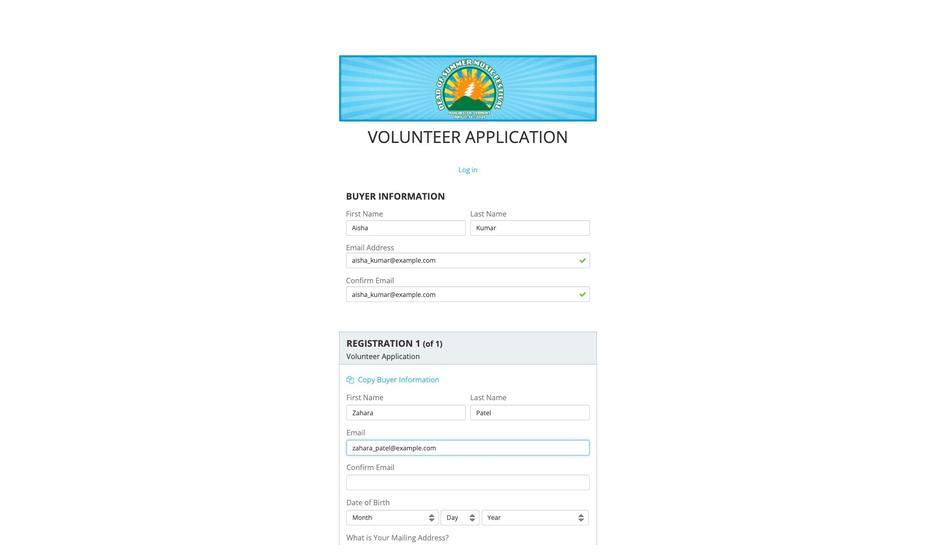 Task type: locate. For each thing, give the bounding box(es) containing it.
None email field
[[346, 253, 591, 268], [346, 287, 591, 303], [347, 441, 590, 456], [347, 476, 590, 491], [346, 253, 591, 268], [346, 287, 591, 303], [347, 441, 590, 456], [347, 476, 590, 491]]

check image
[[580, 291, 587, 298]]

files o image
[[347, 377, 354, 384]]

None text field
[[346, 220, 466, 236], [471, 220, 591, 236], [346, 220, 466, 236], [471, 220, 591, 236]]

None text field
[[347, 406, 466, 421], [471, 406, 590, 421], [347, 406, 466, 421], [471, 406, 590, 421]]



Task type: describe. For each thing, give the bounding box(es) containing it.
check image
[[580, 257, 587, 264]]



